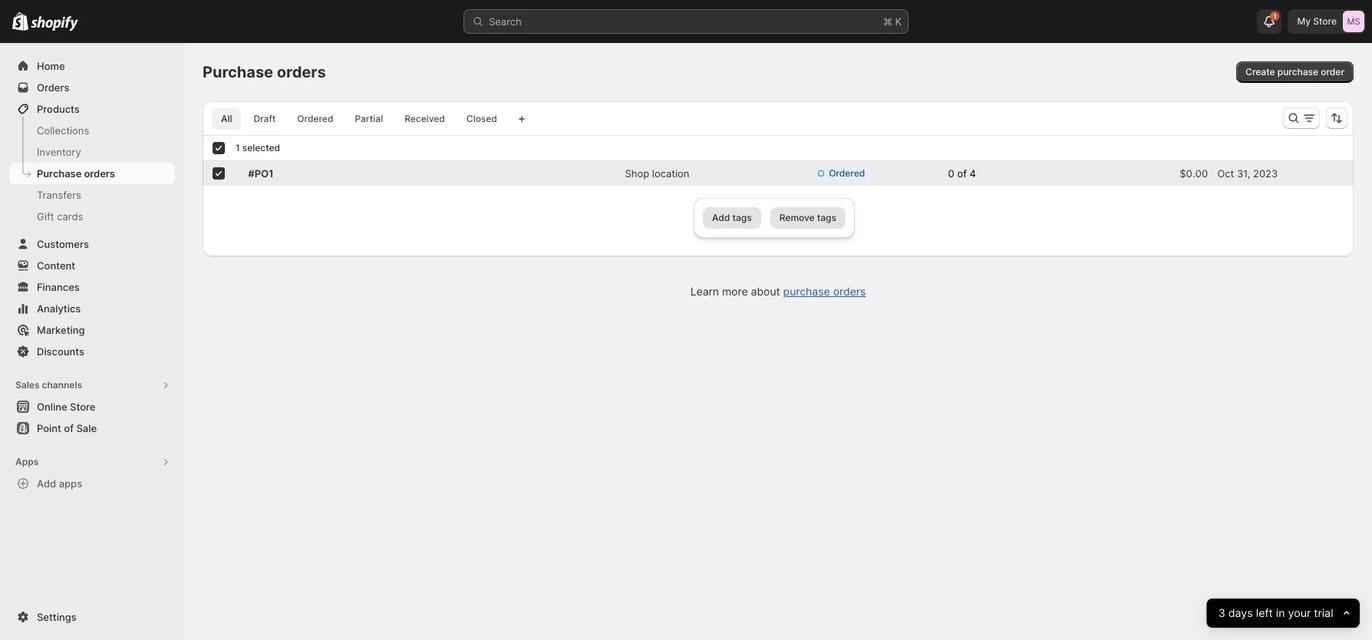Task type: locate. For each thing, give the bounding box(es) containing it.
online store button
[[0, 396, 184, 418]]

1 vertical spatial orders
[[84, 167, 115, 180]]

purchase
[[1278, 66, 1319, 78], [784, 285, 830, 298]]

0 horizontal spatial purchase
[[37, 167, 82, 180]]

1 vertical spatial purchase
[[37, 167, 82, 180]]

online store link
[[9, 396, 175, 418]]

add
[[712, 212, 730, 223], [37, 478, 56, 490]]

tab list
[[209, 107, 510, 130]]

add left apps on the bottom of page
[[37, 478, 56, 490]]

sales channels button
[[9, 375, 175, 396]]

collections
[[37, 124, 89, 137]]

0 vertical spatial orders
[[277, 63, 326, 81]]

0 horizontal spatial tags
[[733, 212, 752, 223]]

tags
[[733, 212, 752, 223], [817, 212, 837, 223]]

3 days left in your trial
[[1219, 606, 1334, 620]]

of left the sale
[[64, 422, 74, 435]]

1 vertical spatial 1
[[236, 142, 240, 154]]

ordered
[[297, 113, 333, 124], [829, 167, 865, 179]]

store up the sale
[[70, 401, 96, 413]]

ordered inside tab list
[[297, 113, 333, 124]]

add for add tags
[[712, 212, 730, 223]]

tags for add tags
[[733, 212, 752, 223]]

2 horizontal spatial orders
[[833, 285, 866, 298]]

1 inside dropdown button
[[1274, 12, 1277, 20]]

your
[[1289, 606, 1312, 620]]

store inside button
[[70, 401, 96, 413]]

1 for 1 selected
[[236, 142, 240, 154]]

1 horizontal spatial purchase
[[1278, 66, 1319, 78]]

0 vertical spatial purchase orders
[[203, 63, 326, 81]]

received link
[[395, 108, 454, 130]]

orders
[[277, 63, 326, 81], [84, 167, 115, 180], [833, 285, 866, 298]]

shop location
[[625, 167, 690, 180]]

search
[[489, 15, 522, 28]]

ordered link
[[288, 108, 343, 130]]

0 of 4 button
[[944, 163, 995, 184]]

my
[[1298, 15, 1311, 27]]

1 left selected
[[236, 142, 240, 154]]

add inside button
[[37, 478, 56, 490]]

1 left my
[[1274, 12, 1277, 20]]

1 for 1
[[1274, 12, 1277, 20]]

add up more
[[712, 212, 730, 223]]

tags right remove
[[817, 212, 837, 223]]

k
[[896, 15, 902, 28]]

purchase left order
[[1278, 66, 1319, 78]]

home link
[[9, 55, 175, 77]]

#po1 link
[[248, 166, 428, 181]]

ordered right the 'draft'
[[297, 113, 333, 124]]

purchase up the transfers
[[37, 167, 82, 180]]

tags left remove
[[733, 212, 752, 223]]

remove
[[780, 212, 815, 223]]

cards
[[57, 210, 83, 223]]

0 vertical spatial of
[[958, 167, 967, 180]]

in
[[1277, 606, 1286, 620]]

location
[[652, 167, 690, 180]]

selected
[[242, 142, 280, 154]]

1 horizontal spatial ordered
[[829, 167, 865, 179]]

store
[[1314, 15, 1337, 27], [70, 401, 96, 413]]

of inside "dropdown button"
[[958, 167, 967, 180]]

add apps button
[[9, 473, 175, 494]]

of
[[958, 167, 967, 180], [64, 422, 74, 435]]

apps
[[15, 456, 39, 468]]

add apps
[[37, 478, 82, 490]]

purchase orders down inventory link
[[37, 167, 115, 180]]

0 horizontal spatial ordered
[[297, 113, 333, 124]]

0 horizontal spatial purchase
[[784, 285, 830, 298]]

2 vertical spatial orders
[[833, 285, 866, 298]]

1 vertical spatial add
[[37, 478, 56, 490]]

tags inside remove tags button
[[817, 212, 837, 223]]

tags for remove tags
[[817, 212, 837, 223]]

orders link
[[9, 77, 175, 98]]

0 horizontal spatial add
[[37, 478, 56, 490]]

0 horizontal spatial purchase orders
[[37, 167, 115, 180]]

1 vertical spatial store
[[70, 401, 96, 413]]

ordered up remove tags
[[829, 167, 865, 179]]

1
[[1274, 12, 1277, 20], [236, 142, 240, 154]]

add tags button
[[703, 207, 761, 229]]

31,
[[1238, 167, 1251, 180]]

1 horizontal spatial 1
[[1274, 12, 1277, 20]]

of right 0
[[958, 167, 967, 180]]

1 button
[[1258, 9, 1282, 34]]

3 days left in your trial button
[[1207, 599, 1360, 628]]

of inside button
[[64, 422, 74, 435]]

collections link
[[9, 120, 175, 141]]

0 horizontal spatial store
[[70, 401, 96, 413]]

0 horizontal spatial 1
[[236, 142, 240, 154]]

sales
[[15, 379, 40, 391]]

0 vertical spatial add
[[712, 212, 730, 223]]

order
[[1321, 66, 1345, 78]]

create purchase order link
[[1237, 61, 1354, 83]]

1 vertical spatial ordered
[[829, 167, 865, 179]]

0 vertical spatial purchase
[[203, 63, 273, 81]]

days
[[1229, 606, 1254, 620]]

purchase orders
[[203, 63, 326, 81], [37, 167, 115, 180]]

add inside button
[[712, 212, 730, 223]]

settings
[[37, 611, 77, 623]]

0 vertical spatial ordered
[[297, 113, 333, 124]]

store right my
[[1314, 15, 1337, 27]]

create purchase order
[[1246, 66, 1345, 78]]

closed link
[[457, 108, 507, 130]]

purchase orders up the 'draft'
[[203, 63, 326, 81]]

1 horizontal spatial orders
[[277, 63, 326, 81]]

purchase up all
[[203, 63, 273, 81]]

purchase right about
[[784, 285, 830, 298]]

customers link
[[9, 233, 175, 255]]

tags inside "add tags" button
[[733, 212, 752, 223]]

1 horizontal spatial store
[[1314, 15, 1337, 27]]

0 horizontal spatial of
[[64, 422, 74, 435]]

purchase orders link
[[9, 163, 175, 184]]

shop
[[625, 167, 650, 180]]

0 horizontal spatial orders
[[84, 167, 115, 180]]

purchase
[[203, 63, 273, 81], [37, 167, 82, 180]]

1 horizontal spatial add
[[712, 212, 730, 223]]

1 vertical spatial purchase orders
[[37, 167, 115, 180]]

$0.00
[[1180, 167, 1209, 180]]

remove tags
[[780, 212, 837, 223]]

point of sale button
[[0, 418, 184, 439]]

0 vertical spatial 1
[[1274, 12, 1277, 20]]

1 horizontal spatial tags
[[817, 212, 837, 223]]

online store
[[37, 401, 96, 413]]

2 tags from the left
[[817, 212, 837, 223]]

1 horizontal spatial of
[[958, 167, 967, 180]]

home
[[37, 60, 65, 72]]

0 vertical spatial store
[[1314, 15, 1337, 27]]

1 vertical spatial of
[[64, 422, 74, 435]]

1 tags from the left
[[733, 212, 752, 223]]

learn more about purchase orders
[[691, 285, 866, 298]]

1 horizontal spatial purchase
[[203, 63, 273, 81]]



Task type: describe. For each thing, give the bounding box(es) containing it.
transfers
[[37, 189, 81, 201]]

shopify image
[[31, 16, 78, 31]]

transfers link
[[9, 184, 175, 206]]

gift
[[37, 210, 54, 223]]

point of sale link
[[9, 418, 175, 439]]

#po1
[[248, 167, 274, 180]]

marketing link
[[9, 319, 175, 341]]

tab list containing all
[[209, 107, 510, 130]]

1 horizontal spatial purchase orders
[[203, 63, 326, 81]]

remove tags button
[[771, 207, 846, 229]]

of for 4
[[958, 167, 967, 180]]

products link
[[9, 98, 175, 120]]

⌘ k
[[884, 15, 902, 28]]

4
[[970, 167, 976, 180]]

sale
[[76, 422, 97, 435]]

apps
[[59, 478, 82, 490]]

0 vertical spatial purchase
[[1278, 66, 1319, 78]]

left
[[1257, 606, 1274, 620]]

marketing
[[37, 324, 85, 336]]

partial
[[355, 113, 383, 124]]

0
[[949, 167, 955, 180]]

discounts link
[[9, 341, 175, 362]]

trial
[[1315, 606, 1334, 620]]

settings link
[[9, 606, 175, 628]]

store for online store
[[70, 401, 96, 413]]

draft link
[[244, 108, 285, 130]]

closed
[[467, 113, 497, 124]]

content
[[37, 259, 75, 272]]

oct
[[1218, 167, 1235, 180]]

purchase orders link
[[784, 285, 866, 298]]

0 of 4
[[949, 167, 976, 180]]

inventory
[[37, 146, 81, 158]]

finances
[[37, 281, 80, 293]]

gift cards link
[[9, 206, 175, 227]]

⌘
[[884, 15, 893, 28]]

3
[[1219, 606, 1226, 620]]

content link
[[9, 255, 175, 276]]

1 selected
[[236, 142, 280, 154]]

of for sale
[[64, 422, 74, 435]]

apps button
[[9, 451, 175, 473]]

2023
[[1254, 167, 1278, 180]]

all button
[[212, 108, 241, 130]]

my store
[[1298, 15, 1337, 27]]

store for my store
[[1314, 15, 1337, 27]]

1 vertical spatial purchase
[[784, 285, 830, 298]]

channels
[[42, 379, 82, 391]]

point of sale
[[37, 422, 97, 435]]

learn
[[691, 285, 719, 298]]

products
[[37, 103, 80, 115]]

oct 31, 2023
[[1218, 167, 1278, 180]]

add tags
[[712, 212, 752, 223]]

inventory link
[[9, 141, 175, 163]]

about
[[751, 285, 781, 298]]

orders
[[37, 81, 69, 94]]

partial link
[[346, 108, 392, 130]]

draft
[[254, 113, 276, 124]]

finances link
[[9, 276, 175, 298]]

received
[[405, 113, 445, 124]]

gift cards
[[37, 210, 83, 223]]

sales channels
[[15, 379, 82, 391]]

customers
[[37, 238, 89, 250]]

analytics link
[[9, 298, 175, 319]]

add for add apps
[[37, 478, 56, 490]]

orders inside purchase orders link
[[84, 167, 115, 180]]

create
[[1246, 66, 1276, 78]]

shopify image
[[12, 12, 29, 31]]

more
[[722, 285, 748, 298]]

online
[[37, 401, 67, 413]]

analytics
[[37, 302, 81, 315]]

discounts
[[37, 345, 84, 358]]

all
[[221, 113, 232, 124]]

point
[[37, 422, 61, 435]]

my store image
[[1343, 11, 1365, 32]]



Task type: vqa. For each thing, say whether or not it's contained in the screenshot.
"purchase"
yes



